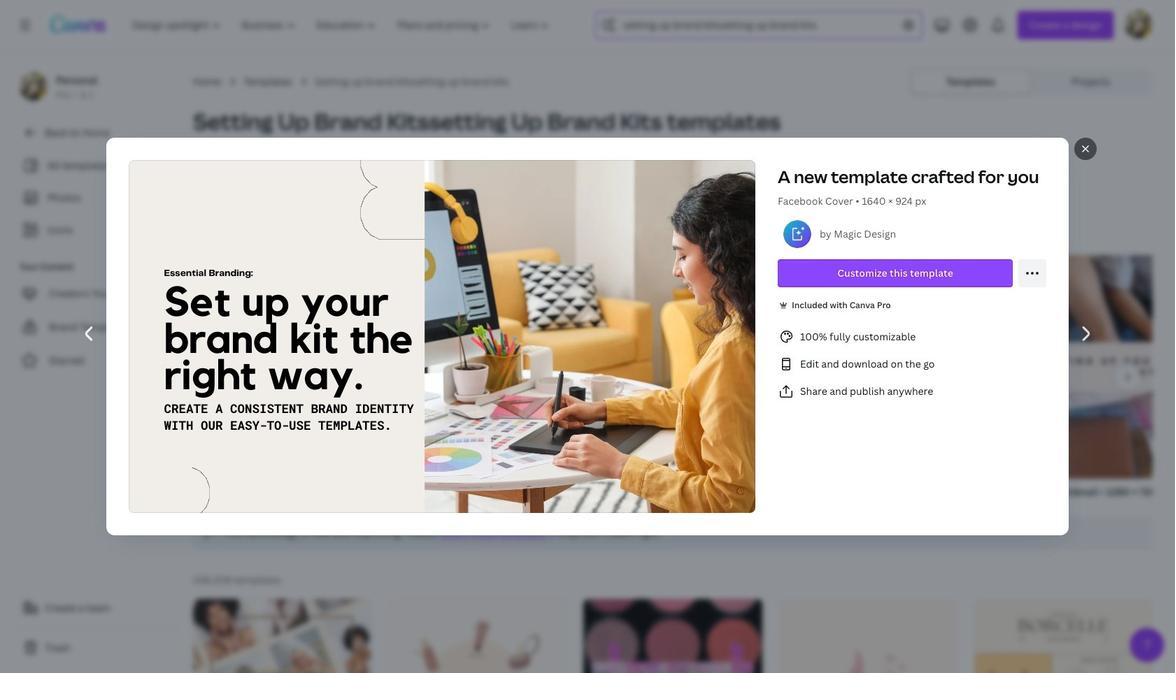 Task type: vqa. For each thing, say whether or not it's contained in the screenshot.
GET CANVA PRO at the top
no



Task type: describe. For each thing, give the bounding box(es) containing it.
a4 document mock up for skin care brand image
[[193, 600, 372, 674]]

pink make up brand instagram story image
[[584, 600, 762, 674]]

top level navigation element
[[123, 11, 562, 39]]



Task type: locate. For each thing, give the bounding box(es) containing it.
brand beauty fashion make up therapist logo image
[[779, 600, 958, 674]]

beige elegant brand board brand kit image
[[974, 600, 1153, 674]]

list
[[778, 329, 1047, 400]]

group
[[451, 239, 863, 513], [193, 255, 460, 500], [1004, 255, 1175, 500]]

natural make up kits instagram post image
[[388, 600, 567, 674]]

None search field
[[596, 11, 923, 39]]



